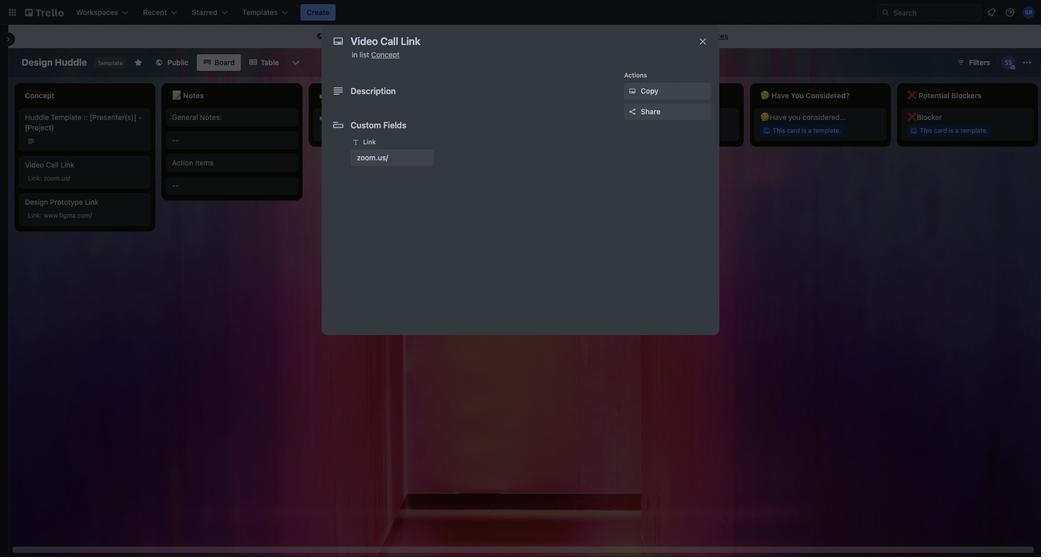 Task type: vqa. For each thing, say whether or not it's contained in the screenshot.
this is a public template for anyone on the internet to copy.
yes



Task type: locate. For each thing, give the bounding box(es) containing it.
0 notifications image
[[985, 6, 998, 19]]

is down 🤔have you considered...
[[802, 127, 807, 135]]

0 vertical spatial --
[[172, 136, 179, 145]]

design prototype link link : www.figma.com/
[[25, 198, 99, 220]]

0 horizontal spatial zoom.us/
[[44, 175, 70, 182]]

1 vertical spatial :
[[40, 212, 42, 220]]

🙋question [what about...?] link
[[613, 112, 734, 123]]

the
[[458, 32, 469, 40]]

1 : from the top
[[40, 175, 42, 182]]

filters
[[969, 58, 991, 67]]

template.
[[372, 127, 400, 135], [814, 127, 841, 135], [961, 127, 988, 135]]

design prototype link link
[[25, 197, 145, 208]]

template. down the ❌blocker link
[[961, 127, 988, 135]]

template. down considered...
[[814, 127, 841, 135]]

-- link down 'action items' link
[[172, 181, 292, 191]]

:
[[40, 175, 42, 182], [40, 212, 42, 220]]

is down 👍positive [i really liked...]
[[360, 127, 365, 135]]

--
[[172, 136, 179, 145], [172, 181, 179, 190]]

2 -- from the top
[[172, 181, 179, 190]]

star or unstar board image
[[134, 59, 143, 67]]

1 card from the left
[[346, 127, 359, 135]]

2 template. from the left
[[814, 127, 841, 135]]

card
[[346, 127, 359, 135], [787, 127, 800, 135], [934, 127, 947, 135]]

template left :: at left
[[51, 113, 82, 122]]

this right sm image
[[327, 32, 342, 40]]

1 vertical spatial -- link
[[172, 181, 292, 191]]

table link
[[243, 54, 285, 71]]

zoom.us/ down "call"
[[44, 175, 70, 182]]

a down the ❌blocker link
[[956, 127, 959, 135]]

1 horizontal spatial card
[[787, 127, 800, 135]]

www.figma.com/
[[44, 212, 92, 220]]

[presenter(s)]
[[90, 113, 137, 122]]

to
[[499, 32, 506, 40]]

public button
[[149, 54, 195, 71]]

👍positive
[[319, 113, 355, 122]]

2 horizontal spatial this card is a template.
[[920, 127, 988, 135]]

0 horizontal spatial sm image
[[351, 137, 361, 148]]

sm image down the "actions"
[[627, 86, 638, 96]]

general notes:
[[172, 113, 222, 122]]

1 vertical spatial design
[[25, 198, 48, 207]]

sm image
[[315, 32, 325, 42]]

::
[[84, 113, 88, 122]]

0 vertical spatial design
[[22, 57, 53, 68]]

1 vertical spatial sm image
[[351, 137, 361, 148]]

: down video
[[40, 175, 42, 182]]

0 horizontal spatial huddle
[[25, 113, 49, 122]]

action items link
[[172, 158, 292, 168]]

card for you
[[787, 127, 800, 135]]

a
[[351, 32, 355, 40], [367, 127, 370, 135], [808, 127, 812, 135], [956, 127, 959, 135]]

zoom.us/
[[357, 153, 388, 162], [44, 175, 70, 182]]

template left star or unstar board image
[[97, 60, 123, 66]]

link right prototype
[[85, 198, 99, 207]]

🤔have you considered... link
[[761, 112, 881, 123]]

-- up action
[[172, 136, 179, 145]]

0 vertical spatial sm image
[[627, 86, 638, 96]]

a down really
[[367, 127, 370, 135]]

0 vertical spatial template
[[97, 60, 123, 66]]

👍positive [i really liked...] link
[[319, 112, 439, 123]]

-- link down general notes: link
[[172, 135, 292, 146]]

template inside huddle template :: [presenter(s)] - [project]
[[51, 113, 82, 122]]

this down 🤔have
[[773, 127, 785, 135]]

this
[[327, 32, 342, 40], [332, 127, 344, 135], [773, 127, 785, 135], [920, 127, 933, 135]]

link
[[363, 138, 376, 146], [61, 161, 74, 169], [28, 175, 40, 182], [85, 198, 99, 207], [28, 212, 40, 220]]

1 horizontal spatial zoom.us/
[[357, 153, 388, 162]]

action
[[172, 159, 193, 167]]

template. down 👍positive [i really liked...] link
[[372, 127, 400, 135]]

card down [i
[[346, 127, 359, 135]]

on
[[448, 32, 456, 40]]

filters button
[[954, 54, 994, 71]]

1 -- from the top
[[172, 136, 179, 145]]

: for design
[[40, 212, 42, 220]]

: inside video call link link : zoom.us/
[[40, 175, 42, 182]]

1 horizontal spatial this card is a template.
[[773, 127, 841, 135]]

1 horizontal spatial huddle
[[55, 57, 87, 68]]

a down 🤔have you considered...
[[808, 127, 812, 135]]

in
[[352, 50, 358, 59]]

description
[[351, 87, 396, 96]]

anyone
[[422, 32, 446, 40]]

[what
[[655, 113, 675, 122]]

0 horizontal spatial template
[[51, 113, 82, 122]]

Board name text field
[[17, 54, 92, 71]]

design inside design prototype link link : www.figma.com/
[[25, 198, 48, 207]]

card down you
[[787, 127, 800, 135]]

design huddle
[[22, 57, 87, 68]]

is
[[344, 32, 349, 40], [360, 127, 365, 135], [802, 127, 807, 135], [949, 127, 954, 135]]

🤔have you considered...
[[761, 113, 846, 122]]

greg robinson (gregrobinson96) image
[[1023, 6, 1035, 19]]

huddle
[[55, 57, 87, 68], [25, 113, 49, 122]]

primary element
[[0, 0, 1041, 25]]

-- down action
[[172, 181, 179, 190]]

is down the ❌blocker link
[[949, 127, 954, 135]]

-- link
[[172, 135, 292, 146], [172, 181, 292, 191]]

sm image down custom
[[351, 137, 361, 148]]

custom fields
[[351, 121, 407, 130]]

zoom.us/ inside video call link link : zoom.us/
[[44, 175, 70, 182]]

0 horizontal spatial card
[[346, 127, 359, 135]]

0 horizontal spatial this card is a template.
[[332, 127, 400, 135]]

Search field
[[890, 5, 981, 20]]

0 horizontal spatial template.
[[372, 127, 400, 135]]

1 horizontal spatial template.
[[814, 127, 841, 135]]

design
[[22, 57, 53, 68], [25, 198, 48, 207]]

this card is a template. down 👍positive [i really liked...]
[[332, 127, 400, 135]]

: left the www.figma.com/
[[40, 212, 42, 220]]

link down custom
[[363, 138, 376, 146]]

sm image
[[627, 86, 638, 96], [351, 137, 361, 148]]

2 : from the top
[[40, 212, 42, 220]]

this card is a template.
[[332, 127, 400, 135], [773, 127, 841, 135], [920, 127, 988, 135]]

copy
[[641, 87, 659, 95]]

template
[[97, 60, 123, 66], [51, 113, 82, 122]]

1 vertical spatial --
[[172, 181, 179, 190]]

2 this card is a template. from the left
[[773, 127, 841, 135]]

1 horizontal spatial sm image
[[627, 86, 638, 96]]

search image
[[882, 8, 890, 17]]

general notes: link
[[172, 112, 292, 123]]

0 vertical spatial -- link
[[172, 135, 292, 146]]

-
[[138, 113, 142, 122], [172, 136, 175, 145], [175, 136, 179, 145], [172, 181, 175, 190], [175, 181, 179, 190]]

- inside huddle template :: [presenter(s)] - [project]
[[138, 113, 142, 122]]

1 vertical spatial huddle
[[25, 113, 49, 122]]

this card is a template. down 🤔have you considered...
[[773, 127, 841, 135]]

🙋question [what about...?]
[[613, 113, 709, 122]]

this card is a template. down the ❌blocker link
[[920, 127, 988, 135]]

stu smith (stusmith18) image
[[1001, 55, 1016, 70]]

2 horizontal spatial card
[[934, 127, 947, 135]]

: for video
[[40, 175, 42, 182]]

1 this card is a template. from the left
[[332, 127, 400, 135]]

is for ❌blocker
[[949, 127, 954, 135]]

1 vertical spatial zoom.us/
[[44, 175, 70, 182]]

1 vertical spatial template
[[51, 113, 82, 122]]

board link
[[197, 54, 241, 71]]

this down 👍positive
[[332, 127, 344, 135]]

2 card from the left
[[787, 127, 800, 135]]

: inside design prototype link link : www.figma.com/
[[40, 212, 42, 220]]

0 vertical spatial huddle
[[55, 57, 87, 68]]

copy.
[[507, 32, 525, 40]]

2 horizontal spatial template.
[[961, 127, 988, 135]]

this down ❌blocker on the top right of page
[[920, 127, 933, 135]]

1 template. from the left
[[372, 127, 400, 135]]

design inside text field
[[22, 57, 53, 68]]

card down ❌blocker on the top right of page
[[934, 127, 947, 135]]

zoom.us/ down custom fields
[[357, 153, 388, 162]]

None text field
[[346, 32, 687, 51]]

share button
[[624, 104, 711, 120]]

public
[[357, 32, 377, 40]]

[i
[[357, 113, 361, 122]]

is for 🤔have you considered...
[[802, 127, 807, 135]]

0 vertical spatial :
[[40, 175, 42, 182]]



Task type: describe. For each thing, give the bounding box(es) containing it.
this for 🤔have you considered...
[[773, 127, 785, 135]]

huddle inside huddle template :: [presenter(s)] - [project]
[[25, 113, 49, 122]]

this is a public template for anyone on the internet to copy.
[[327, 32, 525, 40]]

concept
[[371, 50, 400, 59]]

public
[[167, 58, 189, 67]]

[project]
[[25, 123, 54, 132]]

action items
[[172, 159, 214, 167]]

huddle inside design huddle text field
[[55, 57, 87, 68]]

considered...
[[803, 113, 846, 122]]

more
[[675, 32, 692, 40]]

prototype
[[50, 198, 83, 207]]

3 card from the left
[[934, 127, 947, 135]]

show menu image
[[1022, 58, 1033, 68]]

for
[[411, 32, 420, 40]]

a for ❌blocker
[[956, 127, 959, 135]]

is left public
[[344, 32, 349, 40]]

concept link
[[371, 50, 400, 59]]

board
[[214, 58, 235, 67]]

open information menu image
[[1005, 7, 1015, 18]]

card for [i
[[346, 127, 359, 135]]

custom
[[351, 121, 381, 130]]

explore more templates link
[[641, 28, 735, 45]]

a left public
[[351, 32, 355, 40]]

really
[[363, 113, 381, 122]]

sm image inside copy link
[[627, 86, 638, 96]]

create
[[307, 8, 330, 17]]

3 template. from the left
[[961, 127, 988, 135]]

this card is a template. for really
[[332, 127, 400, 135]]

create button
[[301, 4, 336, 21]]

link down video
[[28, 175, 40, 182]]

link right "call"
[[61, 161, 74, 169]]

is for 👍positive [i really liked...]
[[360, 127, 365, 135]]

a for 🤔have you considered...
[[808, 127, 812, 135]]

👍positive [i really liked...]
[[319, 113, 407, 122]]

1 -- link from the top
[[172, 135, 292, 146]]

video
[[25, 161, 44, 169]]

explore more templates
[[647, 32, 728, 40]]

about...?]
[[677, 113, 709, 122]]

share
[[641, 107, 661, 116]]

explore
[[647, 32, 673, 40]]

design for design prototype link link : www.figma.com/
[[25, 198, 48, 207]]

this for 👍positive [i really liked...]
[[332, 127, 344, 135]]

table
[[261, 58, 279, 67]]

❌blocker link
[[908, 112, 1028, 123]]

call
[[46, 161, 59, 169]]

template. for really
[[372, 127, 400, 135]]

design for design huddle
[[22, 57, 53, 68]]

actions
[[624, 71, 647, 79]]

❌blocker
[[908, 113, 942, 122]]

huddle template :: [presenter(s)] - [project]
[[25, 113, 142, 132]]

2 -- link from the top
[[172, 181, 292, 191]]

list
[[360, 50, 369, 59]]

notes:
[[200, 113, 222, 122]]

you
[[789, 113, 801, 122]]

this card is a template. for considered...
[[773, 127, 841, 135]]

templates
[[694, 32, 728, 40]]

link left the www.figma.com/
[[28, 212, 40, 220]]

1 horizontal spatial template
[[97, 60, 123, 66]]

a for 👍positive [i really liked...]
[[367, 127, 370, 135]]

🤔have
[[761, 113, 787, 122]]

video call link link
[[25, 160, 145, 170]]

0 vertical spatial zoom.us/
[[357, 153, 388, 162]]

liked...]
[[383, 113, 407, 122]]

fields
[[383, 121, 407, 130]]

items
[[195, 159, 214, 167]]

video call link link : zoom.us/
[[25, 161, 74, 182]]

🙋question
[[613, 113, 653, 122]]

customize views image
[[290, 58, 301, 68]]

in list concept
[[352, 50, 400, 59]]

template
[[379, 32, 409, 40]]

3 this card is a template. from the left
[[920, 127, 988, 135]]

huddle template :: [presenter(s)] - [project] link
[[25, 112, 145, 133]]

general
[[172, 113, 198, 122]]

this for ❌blocker
[[920, 127, 933, 135]]

copy link
[[624, 83, 711, 99]]

internet
[[471, 32, 497, 40]]

template. for considered...
[[814, 127, 841, 135]]



